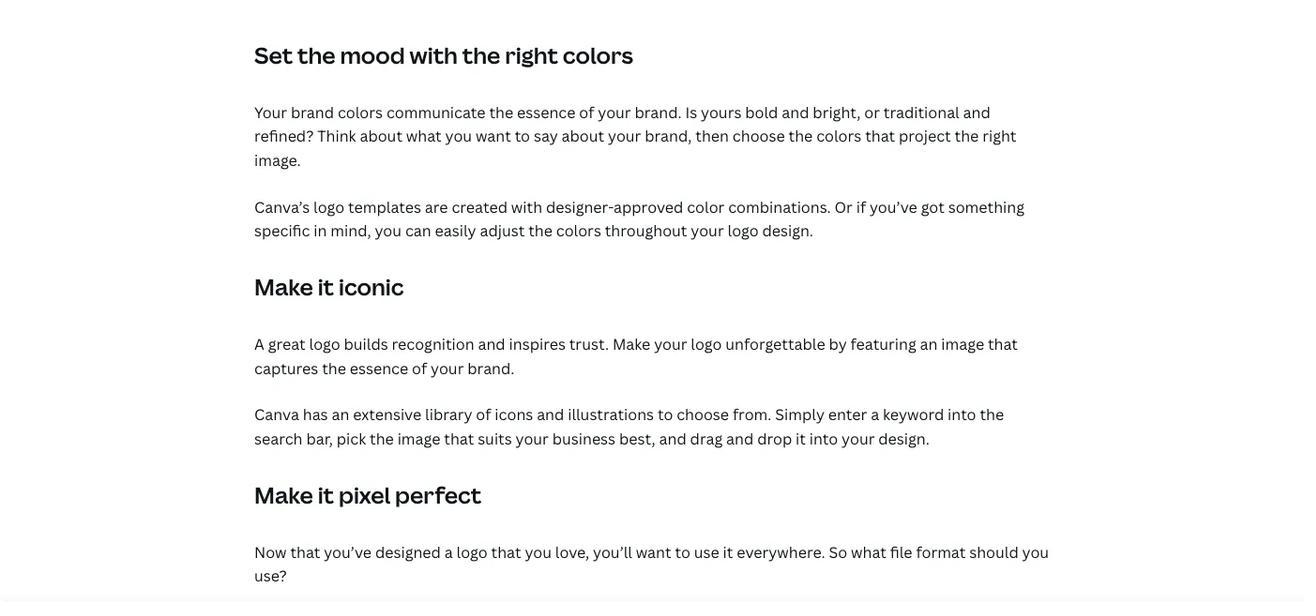 Task type: describe. For each thing, give the bounding box(es) containing it.
use?
[[254, 566, 287, 586]]

you inside canva's logo templates are created with designer-approved color combinations. or if you've got something specific in mind, you can easily adjust the colors throughout your logo design.
[[375, 220, 402, 241]]

best,
[[619, 428, 656, 449]]

canva
[[254, 404, 299, 425]]

and inside the a great logo builds recognition and inspires trust. make your logo unforgettable by featuring an image that captures the essence of your brand.
[[478, 334, 506, 354]]

a
[[254, 334, 264, 354]]

your left brand,
[[608, 126, 641, 146]]

and left drag
[[659, 428, 687, 449]]

keyword
[[883, 404, 944, 425]]

0 horizontal spatial into
[[810, 428, 838, 449]]

perfect
[[395, 480, 482, 510]]

love,
[[555, 542, 590, 562]]

featuring
[[851, 334, 917, 354]]

created
[[452, 196, 508, 217]]

0 vertical spatial into
[[948, 404, 977, 425]]

logo left unforgettable
[[691, 334, 722, 354]]

combinations.
[[729, 196, 831, 217]]

trust.
[[570, 334, 609, 354]]

got
[[921, 196, 945, 217]]

captures
[[254, 358, 318, 378]]

simply
[[776, 404, 825, 425]]

you've inside now that you've designed a logo that you love, you'll want to use it everywhere. so what file format should you use?
[[324, 542, 372, 562]]

color
[[687, 196, 725, 217]]

set
[[254, 40, 293, 70]]

brand. inside the a great logo builds recognition and inspires trust. make your logo unforgettable by featuring an image that captures the essence of your brand.
[[468, 358, 515, 378]]

approved
[[614, 196, 684, 217]]

format
[[916, 542, 966, 562]]

image inside the a great logo builds recognition and inspires trust. make your logo unforgettable by featuring an image that captures the essence of your brand.
[[942, 334, 985, 354]]

something
[[949, 196, 1025, 217]]

you'll
[[593, 542, 633, 562]]

traditional
[[884, 102, 960, 122]]

then
[[696, 126, 729, 146]]

the down extensive
[[370, 428, 394, 449]]

the up communicate
[[463, 40, 501, 70]]

file
[[890, 542, 913, 562]]

the right set
[[298, 40, 336, 70]]

design. inside canva has an extensive library of icons and illustrations to choose from. simply enter a keyword into the search bar, pick the image that suits your business best, and drag and drop it into your design.
[[879, 428, 930, 449]]

1 about from the left
[[360, 126, 403, 146]]

your inside canva's logo templates are created with designer-approved color combinations. or if you've got something specific in mind, you can easily adjust the colors throughout your logo design.
[[691, 220, 724, 241]]

suits
[[478, 428, 512, 449]]

can
[[405, 220, 431, 241]]

now
[[254, 542, 287, 562]]

and right traditional
[[964, 102, 991, 122]]

you right should
[[1023, 542, 1049, 562]]

to inside now that you've designed a logo that you love, you'll want to use it everywhere. so what file format should you use?
[[675, 542, 691, 562]]

0 horizontal spatial with
[[410, 40, 458, 70]]

illustrations
[[568, 404, 654, 425]]

that inside canva has an extensive library of icons and illustrations to choose from. simply enter a keyword into the search bar, pick the image that suits your business best, and drag and drop it into your design.
[[444, 428, 474, 449]]

the right project in the top right of the page
[[955, 126, 979, 146]]

choose inside your brand colors communicate the essence of your brand. is yours bold and bright, or traditional and refined? think about what you want to say about your brand, then choose the colors that project the right image.
[[733, 126, 785, 146]]

image.
[[254, 150, 301, 170]]

pixel
[[339, 480, 391, 510]]

logo right great
[[309, 334, 340, 354]]

are
[[425, 196, 448, 217]]

your down icons
[[516, 428, 549, 449]]

so
[[829, 542, 848, 562]]

want inside your brand colors communicate the essence of your brand. is yours bold and bright, or traditional and refined? think about what you want to say about your brand, then choose the colors that project the right image.
[[476, 126, 511, 146]]

easily
[[435, 220, 476, 241]]

that inside the a great logo builds recognition and inspires trust. make your logo unforgettable by featuring an image that captures the essence of your brand.
[[988, 334, 1018, 354]]

it left 'iconic'
[[318, 272, 334, 302]]

yours
[[701, 102, 742, 122]]

of inside your brand colors communicate the essence of your brand. is yours bold and bright, or traditional and refined? think about what you want to say about your brand, then choose the colors that project the right image.
[[579, 102, 595, 122]]

refined?
[[254, 126, 314, 146]]

library
[[425, 404, 473, 425]]

has
[[303, 404, 328, 425]]

the inside the a great logo builds recognition and inspires trust. make your logo unforgettable by featuring an image that captures the essence of your brand.
[[322, 358, 346, 378]]

drag
[[690, 428, 723, 449]]

mind,
[[331, 220, 371, 241]]

search
[[254, 428, 303, 449]]

an inside the a great logo builds recognition and inspires trust. make your logo unforgettable by featuring an image that captures the essence of your brand.
[[920, 334, 938, 354]]

from.
[[733, 404, 772, 425]]

set the mood with the right colors
[[254, 40, 634, 70]]

extensive
[[353, 404, 422, 425]]

everywhere.
[[737, 542, 826, 562]]

designed
[[375, 542, 441, 562]]

should
[[970, 542, 1019, 562]]

to inside canva has an extensive library of icons and illustrations to choose from. simply enter a keyword into the search bar, pick the image that suits your business best, and drag and drop it into your design.
[[658, 404, 673, 425]]

of inside canva has an extensive library of icons and illustrations to choose from. simply enter a keyword into the search bar, pick the image that suits your business best, and drag and drop it into your design.
[[476, 404, 491, 425]]

enter
[[829, 404, 868, 425]]

icons
[[495, 404, 533, 425]]

great
[[268, 334, 306, 354]]

a inside now that you've designed a logo that you love, you'll want to use it everywhere. so what file format should you use?
[[445, 542, 453, 562]]

the inside canva's logo templates are created with designer-approved color combinations. or if you've got something specific in mind, you can easily adjust the colors throughout your logo design.
[[529, 220, 553, 241]]

pick
[[337, 428, 366, 449]]

colors inside canva's logo templates are created with designer-approved color combinations. or if you've got something specific in mind, you can easily adjust the colors throughout your logo design.
[[556, 220, 602, 241]]

unforgettable
[[726, 334, 826, 354]]

specific
[[254, 220, 310, 241]]

your down 'recognition'
[[431, 358, 464, 378]]

to inside your brand colors communicate the essence of your brand. is yours bold and bright, or traditional and refined? think about what you want to say about your brand, then choose the colors that project the right image.
[[515, 126, 530, 146]]

recognition
[[392, 334, 475, 354]]

make for make it pixel perfect
[[254, 480, 313, 510]]

you inside your brand colors communicate the essence of your brand. is yours bold and bright, or traditional and refined? think about what you want to say about your brand, then choose the colors that project the right image.
[[445, 126, 472, 146]]

bar,
[[306, 428, 333, 449]]

bright,
[[813, 102, 861, 122]]



Task type: locate. For each thing, give the bounding box(es) containing it.
1 vertical spatial a
[[445, 542, 453, 562]]

about
[[360, 126, 403, 146], [562, 126, 605, 146]]

the
[[298, 40, 336, 70], [463, 40, 501, 70], [489, 102, 514, 122], [789, 126, 813, 146], [955, 126, 979, 146], [529, 220, 553, 241], [322, 358, 346, 378], [980, 404, 1004, 425], [370, 428, 394, 449]]

1 vertical spatial choose
[[677, 404, 729, 425]]

you
[[445, 126, 472, 146], [375, 220, 402, 241], [525, 542, 552, 562], [1023, 542, 1049, 562]]

0 horizontal spatial choose
[[677, 404, 729, 425]]

your
[[254, 102, 287, 122]]

with inside canva's logo templates are created with designer-approved color combinations. or if you've got something specific in mind, you can easily adjust the colors throughout your logo design.
[[511, 196, 543, 217]]

2 about from the left
[[562, 126, 605, 146]]

that inside your brand colors communicate the essence of your brand. is yours bold and bright, or traditional and refined? think about what you want to say about your brand, then choose the colors that project the right image.
[[866, 126, 896, 146]]

canva has an extensive library of icons and illustrations to choose from. simply enter a keyword into the search bar, pick the image that suits your business best, and drag and drop it into your design.
[[254, 404, 1004, 449]]

a right designed
[[445, 542, 453, 562]]

you left love,
[[525, 542, 552, 562]]

it left pixel
[[318, 480, 334, 510]]

choose
[[733, 126, 785, 146], [677, 404, 729, 425]]

make inside the a great logo builds recognition and inspires trust. make your logo unforgettable by featuring an image that captures the essence of your brand.
[[613, 334, 651, 354]]

mood
[[340, 40, 405, 70]]

0 vertical spatial brand.
[[635, 102, 682, 122]]

1 horizontal spatial about
[[562, 126, 605, 146]]

it inside now that you've designed a logo that you love, you'll want to use it everywhere. so what file format should you use?
[[723, 542, 733, 562]]

1 horizontal spatial a
[[871, 404, 880, 425]]

essence down builds
[[350, 358, 409, 378]]

choose inside canva has an extensive library of icons and illustrations to choose from. simply enter a keyword into the search bar, pick the image that suits your business best, and drag and drop it into your design.
[[677, 404, 729, 425]]

choose up drag
[[677, 404, 729, 425]]

logo inside now that you've designed a logo that you love, you'll want to use it everywhere. so what file format should you use?
[[457, 542, 488, 562]]

essence inside the a great logo builds recognition and inspires trust. make your logo unforgettable by featuring an image that captures the essence of your brand.
[[350, 358, 409, 378]]

you've inside canva's logo templates are created with designer-approved color combinations. or if you've got something specific in mind, you can easily adjust the colors throughout your logo design.
[[870, 196, 918, 217]]

by
[[829, 334, 847, 354]]

1 vertical spatial with
[[511, 196, 543, 217]]

0 vertical spatial right
[[505, 40, 558, 70]]

1 horizontal spatial what
[[851, 542, 887, 562]]

1 vertical spatial what
[[851, 542, 887, 562]]

your left is
[[598, 102, 631, 122]]

you've down pixel
[[324, 542, 372, 562]]

your down color
[[691, 220, 724, 241]]

1 vertical spatial image
[[398, 428, 441, 449]]

with up adjust
[[511, 196, 543, 217]]

logo right designed
[[457, 542, 488, 562]]

what right so
[[851, 542, 887, 562]]

image down "library"
[[398, 428, 441, 449]]

an inside canva has an extensive library of icons and illustrations to choose from. simply enter a keyword into the search bar, pick the image that suits your business best, and drag and drop it into your design.
[[332, 404, 349, 425]]

1 horizontal spatial brand.
[[635, 102, 682, 122]]

a
[[871, 404, 880, 425], [445, 542, 453, 562]]

1 horizontal spatial into
[[948, 404, 977, 425]]

design. down 'combinations.'
[[763, 220, 814, 241]]

0 horizontal spatial what
[[406, 126, 442, 146]]

1 horizontal spatial to
[[658, 404, 673, 425]]

1 horizontal spatial choose
[[733, 126, 785, 146]]

0 horizontal spatial image
[[398, 428, 441, 449]]

1 horizontal spatial right
[[983, 126, 1017, 146]]

0 vertical spatial of
[[579, 102, 595, 122]]

with up communicate
[[410, 40, 458, 70]]

brand.
[[635, 102, 682, 122], [468, 358, 515, 378]]

builds
[[344, 334, 388, 354]]

0 vertical spatial with
[[410, 40, 458, 70]]

1 horizontal spatial want
[[636, 542, 672, 562]]

0 horizontal spatial brand.
[[468, 358, 515, 378]]

inspires
[[509, 334, 566, 354]]

logo
[[314, 196, 345, 217], [728, 220, 759, 241], [309, 334, 340, 354], [691, 334, 722, 354], [457, 542, 488, 562]]

0 vertical spatial design.
[[763, 220, 814, 241]]

now that you've designed a logo that you love, you'll want to use it everywhere. so what file format should you use?
[[254, 542, 1049, 586]]

2 horizontal spatial to
[[675, 542, 691, 562]]

1 horizontal spatial of
[[476, 404, 491, 425]]

iconic
[[339, 272, 404, 302]]

make
[[254, 272, 313, 302], [613, 334, 651, 354], [254, 480, 313, 510]]

canva's logo templates are created with designer-approved color combinations. or if you've got something specific in mind, you can easily adjust the colors throughout your logo design.
[[254, 196, 1025, 241]]

1 horizontal spatial design.
[[879, 428, 930, 449]]

image inside canva has an extensive library of icons and illustrations to choose from. simply enter a keyword into the search bar, pick the image that suits your business best, and drag and drop it into your design.
[[398, 428, 441, 449]]

what
[[406, 126, 442, 146], [851, 542, 887, 562]]

of
[[579, 102, 595, 122], [412, 358, 427, 378], [476, 404, 491, 425]]

1 vertical spatial right
[[983, 126, 1017, 146]]

1 vertical spatial an
[[332, 404, 349, 425]]

of inside the a great logo builds recognition and inspires trust. make your logo unforgettable by featuring an image that captures the essence of your brand.
[[412, 358, 427, 378]]

0 vertical spatial essence
[[517, 102, 576, 122]]

make right trust.
[[613, 334, 651, 354]]

1 horizontal spatial with
[[511, 196, 543, 217]]

your brand colors communicate the essence of your brand. is yours bold and bright, or traditional and refined? think about what you want to say about your brand, then choose the colors that project the right image.
[[254, 102, 1017, 170]]

bold
[[745, 102, 778, 122]]

it inside canva has an extensive library of icons and illustrations to choose from. simply enter a keyword into the search bar, pick the image that suits your business best, and drag and drop it into your design.
[[796, 428, 806, 449]]

want
[[476, 126, 511, 146], [636, 542, 672, 562]]

and right icons
[[537, 404, 564, 425]]

adjust
[[480, 220, 525, 241]]

project
[[899, 126, 951, 146]]

1 horizontal spatial essence
[[517, 102, 576, 122]]

and down from.
[[727, 428, 754, 449]]

0 vertical spatial what
[[406, 126, 442, 146]]

you down templates
[[375, 220, 402, 241]]

about right think
[[360, 126, 403, 146]]

in
[[314, 220, 327, 241]]

the right keyword
[[980, 404, 1004, 425]]

use
[[694, 542, 720, 562]]

make for make it iconic
[[254, 272, 313, 302]]

it down simply
[[796, 428, 806, 449]]

0 vertical spatial a
[[871, 404, 880, 425]]

to left "say"
[[515, 126, 530, 146]]

2 vertical spatial make
[[254, 480, 313, 510]]

1 vertical spatial brand.
[[468, 358, 515, 378]]

you down communicate
[[445, 126, 472, 146]]

your right trust.
[[654, 334, 688, 354]]

0 horizontal spatial essence
[[350, 358, 409, 378]]

canva's
[[254, 196, 310, 217]]

templates
[[348, 196, 421, 217]]

about right "say"
[[562, 126, 605, 146]]

0 horizontal spatial design.
[[763, 220, 814, 241]]

0 horizontal spatial a
[[445, 542, 453, 562]]

0 horizontal spatial about
[[360, 126, 403, 146]]

it
[[318, 272, 334, 302], [796, 428, 806, 449], [318, 480, 334, 510], [723, 542, 733, 562]]

colors
[[563, 40, 634, 70], [338, 102, 383, 122], [817, 126, 862, 146], [556, 220, 602, 241]]

0 horizontal spatial right
[[505, 40, 558, 70]]

essence
[[517, 102, 576, 122], [350, 358, 409, 378]]

brand
[[291, 102, 334, 122]]

think
[[317, 126, 356, 146]]

brand. up icons
[[468, 358, 515, 378]]

1 vertical spatial want
[[636, 542, 672, 562]]

make it iconic
[[254, 272, 404, 302]]

you've
[[870, 196, 918, 217], [324, 542, 372, 562]]

what down communicate
[[406, 126, 442, 146]]

or
[[835, 196, 853, 217]]

brand. inside your brand colors communicate the essence of your brand. is yours bold and bright, or traditional and refined? think about what you want to say about your brand, then choose the colors that project the right image.
[[635, 102, 682, 122]]

and
[[782, 102, 810, 122], [964, 102, 991, 122], [478, 334, 506, 354], [537, 404, 564, 425], [659, 428, 687, 449], [727, 428, 754, 449]]

a inside canva has an extensive library of icons and illustrations to choose from. simply enter a keyword into the search bar, pick the image that suits your business best, and drag and drop it into your design.
[[871, 404, 880, 425]]

the down builds
[[322, 358, 346, 378]]

want right 'you'll'
[[636, 542, 672, 562]]

0 horizontal spatial to
[[515, 126, 530, 146]]

colors up your brand colors communicate the essence of your brand. is yours bold and bright, or traditional and refined? think about what you want to say about your brand, then choose the colors that project the right image.
[[563, 40, 634, 70]]

the up 'combinations.'
[[789, 126, 813, 146]]

0 horizontal spatial of
[[412, 358, 427, 378]]

0 horizontal spatial you've
[[324, 542, 372, 562]]

brand,
[[645, 126, 692, 146]]

0 vertical spatial want
[[476, 126, 511, 146]]

1 vertical spatial make
[[613, 334, 651, 354]]

into down simply
[[810, 428, 838, 449]]

right inside your brand colors communicate the essence of your brand. is yours bold and bright, or traditional and refined? think about what you want to say about your brand, then choose the colors that project the right image.
[[983, 126, 1017, 146]]

what inside your brand colors communicate the essence of your brand. is yours bold and bright, or traditional and refined? think about what you want to say about your brand, then choose the colors that project the right image.
[[406, 126, 442, 146]]

1 vertical spatial essence
[[350, 358, 409, 378]]

0 horizontal spatial an
[[332, 404, 349, 425]]

say
[[534, 126, 558, 146]]

want inside now that you've designed a logo that you love, you'll want to use it everywhere. so what file format should you use?
[[636, 542, 672, 562]]

design. down keyword
[[879, 428, 930, 449]]

2 vertical spatial to
[[675, 542, 691, 562]]

what inside now that you've designed a logo that you love, you'll want to use it everywhere. so what file format should you use?
[[851, 542, 887, 562]]

you've right "if"
[[870, 196, 918, 217]]

with
[[410, 40, 458, 70], [511, 196, 543, 217]]

0 vertical spatial an
[[920, 334, 938, 354]]

drop
[[758, 428, 792, 449]]

throughout
[[605, 220, 688, 241]]

choose down bold
[[733, 126, 785, 146]]

0 vertical spatial choose
[[733, 126, 785, 146]]

essence up "say"
[[517, 102, 576, 122]]

1 vertical spatial you've
[[324, 542, 372, 562]]

into
[[948, 404, 977, 425], [810, 428, 838, 449]]

a right enter
[[871, 404, 880, 425]]

brand. up brand,
[[635, 102, 682, 122]]

0 vertical spatial image
[[942, 334, 985, 354]]

0 vertical spatial make
[[254, 272, 313, 302]]

0 horizontal spatial want
[[476, 126, 511, 146]]

1 horizontal spatial an
[[920, 334, 938, 354]]

make down specific
[[254, 272, 313, 302]]

an right featuring
[[920, 334, 938, 354]]

logo up in
[[314, 196, 345, 217]]

that
[[866, 126, 896, 146], [988, 334, 1018, 354], [444, 428, 474, 449], [290, 542, 320, 562], [491, 542, 521, 562]]

right
[[505, 40, 558, 70], [983, 126, 1017, 146]]

a great logo builds recognition and inspires trust. make your logo unforgettable by featuring an image that captures the essence of your brand.
[[254, 334, 1018, 378]]

and left the inspires
[[478, 334, 506, 354]]

right up "say"
[[505, 40, 558, 70]]

it right use at right
[[723, 542, 733, 562]]

1 vertical spatial of
[[412, 358, 427, 378]]

1 vertical spatial design.
[[879, 428, 930, 449]]

to right illustrations
[[658, 404, 673, 425]]

the right communicate
[[489, 102, 514, 122]]

design. inside canva's logo templates are created with designer-approved color combinations. or if you've got something specific in mind, you can easily adjust the colors throughout your logo design.
[[763, 220, 814, 241]]

1 vertical spatial to
[[658, 404, 673, 425]]

designer-
[[546, 196, 614, 217]]

0 vertical spatial you've
[[870, 196, 918, 217]]

if
[[857, 196, 866, 217]]

right up 'something'
[[983, 126, 1017, 146]]

want left "say"
[[476, 126, 511, 146]]

your
[[598, 102, 631, 122], [608, 126, 641, 146], [691, 220, 724, 241], [654, 334, 688, 354], [431, 358, 464, 378], [516, 428, 549, 449], [842, 428, 875, 449]]

2 vertical spatial of
[[476, 404, 491, 425]]

essence inside your brand colors communicate the essence of your brand. is yours bold and bright, or traditional and refined? think about what you want to say about your brand, then choose the colors that project the right image.
[[517, 102, 576, 122]]

image right featuring
[[942, 334, 985, 354]]

logo down 'combinations.'
[[728, 220, 759, 241]]

0 vertical spatial to
[[515, 126, 530, 146]]

the right adjust
[[529, 220, 553, 241]]

1 horizontal spatial you've
[[870, 196, 918, 217]]

make down search
[[254, 480, 313, 510]]

colors down bright,
[[817, 126, 862, 146]]

your down enter
[[842, 428, 875, 449]]

business
[[553, 428, 616, 449]]

image
[[942, 334, 985, 354], [398, 428, 441, 449]]

to left use at right
[[675, 542, 691, 562]]

an right has
[[332, 404, 349, 425]]

and right bold
[[782, 102, 810, 122]]

colors down designer- at top left
[[556, 220, 602, 241]]

an
[[920, 334, 938, 354], [332, 404, 349, 425]]

or
[[865, 102, 880, 122]]

to
[[515, 126, 530, 146], [658, 404, 673, 425], [675, 542, 691, 562]]

communicate
[[387, 102, 486, 122]]

2 horizontal spatial of
[[579, 102, 595, 122]]

1 horizontal spatial image
[[942, 334, 985, 354]]

into right keyword
[[948, 404, 977, 425]]

is
[[686, 102, 698, 122]]

1 vertical spatial into
[[810, 428, 838, 449]]

colors up think
[[338, 102, 383, 122]]

design.
[[763, 220, 814, 241], [879, 428, 930, 449]]

make it pixel perfect
[[254, 480, 482, 510]]



Task type: vqa. For each thing, say whether or not it's contained in the screenshot.
a within the canva has an extensive library of icons and illustrations to choose from. simply enter a keyword into the search bar, pick the image that suits your business best, and drag and drop it into your design.
yes



